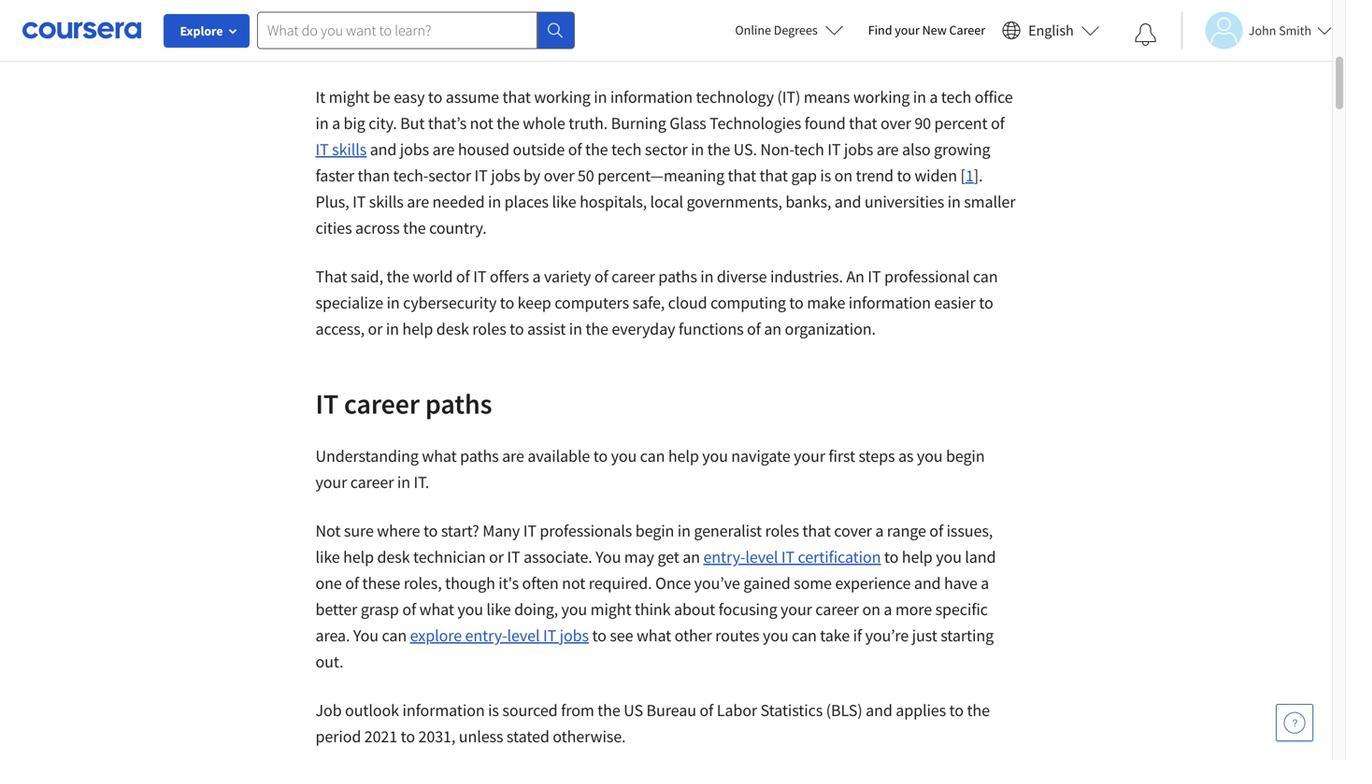 Task type: vqa. For each thing, say whether or not it's contained in the screenshot.
& in the left of the page
no



Task type: describe. For each thing, give the bounding box(es) containing it.
to inside it might be easy to assume that working in information technology (it) means working in a tech office in a big city. but that's not the whole truth. burning glass technologies found that over 90 percent of it skills
[[428, 86, 443, 108]]

range
[[887, 520, 926, 541]]

you inside to help you land one of these roles, though it's often not required. once you've gained some experience and have a better grasp of what you like doing, you might think about focusing your career on a more specific area. you can
[[353, 625, 379, 646]]

it up understanding
[[316, 386, 339, 421]]

2 working from the left
[[854, 86, 910, 108]]

percent—meaning
[[598, 165, 725, 186]]

jobs left see
[[560, 625, 589, 646]]

0 horizontal spatial level
[[507, 625, 540, 646]]

skills inside it might be easy to assume that working in information technology (it) means working in a tech office in a big city. but that's not the whole truth. burning glass technologies found that over 90 percent of it skills
[[332, 139, 367, 160]]

think
[[635, 599, 671, 620]]

0 horizontal spatial sector
[[429, 165, 471, 186]]

to down offers
[[500, 292, 514, 313]]

paths for understanding what paths are available to you can help you navigate your first steps as you begin your career in it.
[[460, 446, 499, 467]]

1 link
[[966, 165, 974, 186]]

entry-level it certification
[[704, 547, 881, 568]]

sure
[[344, 520, 374, 541]]

of down computing
[[747, 318, 761, 339]]

over inside and jobs are housed outside of the tech sector in the us. non-tech it jobs are also growing faster than tech-sector it jobs by over 50 percent—meaning that that gap is on trend to widen [
[[544, 165, 574, 186]]

are left also
[[877, 139, 899, 160]]

english
[[1029, 21, 1074, 40]]

means
[[804, 86, 850, 108]]

it up it's
[[507, 547, 520, 568]]

it's
[[499, 573, 519, 594]]

you inside not sure where to start? many it professionals begin in generalist roles that cover a range of issues, like help desk technician or it associate. you may get an
[[596, 547, 621, 568]]

career inside that said, the world of it offers a variety of career paths in diverse industries. an it professional can specialize in cybersecurity to keep computers safe, cloud computing to make information easier to access, or in help desk roles to assist in the everyday functions of an organization.
[[612, 266, 655, 287]]

navigate
[[731, 446, 791, 467]]

banks,
[[786, 191, 832, 212]]

[featured image] woman starts a job in an it role at a new company image
[[316, 0, 1017, 39]]

and inside and jobs are housed outside of the tech sector in the us. non-tech it jobs are also growing faster than tech-sector it jobs by over 50 percent—meaning that that gap is on trend to widen [
[[370, 139, 397, 160]]

smaller
[[964, 191, 1016, 212]]

the down "computers"
[[586, 318, 609, 339]]

1 horizontal spatial tech
[[794, 139, 824, 160]]

can inside to help you land one of these roles, though it's often not required. once you've gained some experience and have a better grasp of what you like doing, you might think about focusing your career on a more specific area. you can
[[382, 625, 407, 646]]

be
[[373, 86, 390, 108]]

explore entry-level it jobs
[[410, 625, 589, 646]]

like inside to help you land one of these roles, though it's often not required. once you've gained some experience and have a better grasp of what you like doing, you might think about focusing your career on a more specific area. you can
[[487, 599, 511, 620]]

that
[[316, 266, 347, 287]]

the right said,
[[387, 266, 410, 287]]

and inside to help you land one of these roles, though it's often not required. once you've gained some experience and have a better grasp of what you like doing, you might think about focusing your career on a more specific area. you can
[[914, 573, 941, 594]]

to inside and jobs are housed outside of the tech sector in the us. non-tech it jobs are also growing faster than tech-sector it jobs by over 50 percent—meaning that that gap is on trend to widen [
[[897, 165, 912, 186]]

begin inside understanding what paths are available to you can help you navigate your first steps as you begin your career in it.
[[946, 446, 985, 467]]

explore entry-level it jobs link
[[410, 625, 589, 646]]

it right an
[[868, 266, 881, 287]]

is inside and jobs are housed outside of the tech sector in the us. non-tech it jobs are also growing faster than tech-sector it jobs by over 50 percent—meaning that that gap is on trend to widen [
[[820, 165, 831, 186]]

job outlook information is sourced from the us bureau of labor statistics (bls) and applies to the period 2021 to 2031, unless stated otherwise.
[[316, 700, 990, 747]]

the left the us.
[[708, 139, 730, 160]]

functions
[[679, 318, 744, 339]]

whole
[[523, 113, 565, 134]]

where
[[377, 520, 420, 541]]

in up cloud
[[701, 266, 714, 287]]

said,
[[351, 266, 383, 287]]

your left first
[[794, 446, 825, 467]]

in left places
[[488, 191, 501, 212]]

assist
[[527, 318, 566, 339]]

What do you want to learn? text field
[[257, 12, 538, 49]]

in up 90
[[913, 86, 926, 108]]

not inside it might be easy to assume that working in information technology (it) means working in a tech office in a big city. but that's not the whole truth. burning glass technologies found that over 90 percent of it skills
[[470, 113, 493, 134]]

that down the us.
[[728, 165, 756, 186]]

technology
[[696, 86, 774, 108]]

jobs up trend
[[844, 139, 874, 160]]

you right as
[[917, 446, 943, 467]]

specific
[[936, 599, 988, 620]]

[
[[961, 165, 966, 186]]

your down understanding
[[316, 472, 347, 493]]

is inside job outlook information is sourced from the us bureau of labor statistics (bls) and applies to the period 2021 to 2031, unless stated otherwise.
[[488, 700, 499, 721]]

desk inside that said, the world of it offers a variety of career paths in diverse industries. an it professional can specialize in cybersecurity to keep computers safe, cloud computing to make information easier to access, or in help desk roles to assist in the everyday functions of an organization.
[[436, 318, 469, 339]]

not
[[316, 520, 341, 541]]

0 horizontal spatial tech
[[612, 139, 642, 160]]

local
[[650, 191, 684, 212]]

in down it
[[316, 113, 329, 134]]

easy
[[394, 86, 425, 108]]

you inside to see what other routes you can take if you're just starting out.
[[763, 625, 789, 646]]

professionals
[[540, 520, 632, 541]]

needed
[[432, 191, 485, 212]]

in right 'access,'
[[386, 318, 399, 339]]

understanding what paths are available to you can help you navigate your first steps as you begin your career in it.
[[316, 446, 985, 493]]

on inside to help you land one of these roles, though it's often not required. once you've gained some experience and have a better grasp of what you like doing, you might think about focusing your career on a more specific area. you can
[[863, 599, 881, 620]]

period
[[316, 726, 361, 747]]

of right grasp
[[402, 599, 416, 620]]

other
[[675, 625, 712, 646]]

roles inside that said, the world of it offers a variety of career paths in diverse industries. an it professional can specialize in cybersecurity to keep computers safe, cloud computing to make information easier to access, or in help desk roles to assist in the everyday functions of an organization.
[[472, 318, 506, 339]]

us
[[624, 700, 643, 721]]

in up truth.
[[594, 86, 607, 108]]

it down 'found'
[[828, 139, 841, 160]]

to right easier
[[979, 292, 994, 313]]

and inside job outlook information is sourced from the us bureau of labor statistics (bls) and applies to the period 2021 to 2031, unless stated otherwise.
[[866, 700, 893, 721]]

associate.
[[524, 547, 593, 568]]

cloud
[[668, 292, 707, 313]]

experience
[[835, 573, 911, 594]]

john
[[1249, 22, 1277, 39]]

about
[[674, 599, 715, 620]]

are inside understanding what paths are available to you can help you navigate your first steps as you begin your career in it.
[[502, 446, 524, 467]]

it down doing,
[[543, 625, 556, 646]]

often
[[522, 573, 559, 594]]

help inside understanding what paths are available to you can help you navigate your first steps as you begin your career in it.
[[668, 446, 699, 467]]

keep
[[518, 292, 551, 313]]

in right specialize
[[387, 292, 400, 313]]

can inside to see what other routes you can take if you're just starting out.
[[792, 625, 817, 646]]

1 horizontal spatial level
[[746, 547, 778, 568]]

not sure where to start? many it professionals begin in generalist roles that cover a range of issues, like help desk technician or it associate. you may get an
[[316, 520, 993, 568]]

that right 'found'
[[849, 113, 878, 134]]

in right the assist
[[569, 318, 582, 339]]

online degrees button
[[720, 9, 859, 50]]

help center image
[[1284, 712, 1306, 734]]

that down non-
[[760, 165, 788, 186]]

by
[[524, 165, 541, 186]]

find your new career
[[868, 22, 986, 38]]

it down housed
[[475, 165, 488, 186]]

find
[[868, 22, 892, 38]]

to down industries.
[[789, 292, 804, 313]]

a right "have" on the right bottom
[[981, 573, 989, 594]]

it inside ]. plus, it skills are needed in places like hospitals, local governments, banks, and universities in smaller cities across the country.
[[353, 191, 366, 212]]

on inside and jobs are housed outside of the tech sector in the us. non-tech it jobs are also growing faster than tech-sector it jobs by over 50 percent—meaning that that gap is on trend to widen [
[[835, 165, 853, 186]]

an inside not sure where to start? many it professionals begin in generalist roles that cover a range of issues, like help desk technician or it associate. you may get an
[[683, 547, 700, 568]]

roles inside not sure where to start? many it professionals begin in generalist roles that cover a range of issues, like help desk technician or it associate. you may get an
[[765, 520, 799, 541]]

take
[[820, 625, 850, 646]]

2021
[[364, 726, 398, 747]]

you right available
[[611, 446, 637, 467]]

it skills link
[[316, 139, 367, 160]]

a left more
[[884, 599, 892, 620]]

places
[[505, 191, 549, 212]]

]. plus, it skills are needed in places like hospitals, local governments, banks, and universities in smaller cities across the country.
[[316, 165, 1016, 238]]

that inside not sure where to start? many it professionals begin in generalist roles that cover a range of issues, like help desk technician or it associate. you may get an
[[803, 520, 831, 541]]

in inside understanding what paths are available to you can help you navigate your first steps as you begin your career in it.
[[397, 472, 410, 493]]

us.
[[734, 139, 757, 160]]

you down though
[[458, 599, 483, 620]]

in inside not sure where to start? many it professionals begin in generalist roles that cover a range of issues, like help desk technician or it associate. you may get an
[[678, 520, 691, 541]]

jobs left by
[[491, 165, 520, 186]]

career up understanding
[[344, 386, 420, 421]]

information inside job outlook information is sourced from the us bureau of labor statistics (bls) and applies to the period 2021 to 2031, unless stated otherwise.
[[403, 700, 485, 721]]

it up gained
[[782, 547, 795, 568]]

might inside to help you land one of these roles, though it's often not required. once you've gained some experience and have a better grasp of what you like doing, you might think about focusing your career on a more specific area. you can
[[591, 599, 632, 620]]

housed
[[458, 139, 510, 160]]

truth.
[[569, 113, 608, 134]]

help inside that said, the world of it offers a variety of career paths in diverse industries. an it professional can specialize in cybersecurity to keep computers safe, cloud computing to make information easier to access, or in help desk roles to assist in the everyday functions of an organization.
[[402, 318, 433, 339]]

help inside to help you land one of these roles, though it's often not required. once you've gained some experience and have a better grasp of what you like doing, you might think about focusing your career on a more specific area. you can
[[902, 547, 933, 568]]

to inside to see what other routes you can take if you're just starting out.
[[592, 625, 607, 646]]

to inside understanding what paths are available to you can help you navigate your first steps as you begin your career in it.
[[593, 446, 608, 467]]

a inside not sure where to start? many it professionals begin in generalist roles that cover a range of issues, like help desk technician or it associate. you may get an
[[876, 520, 884, 541]]

make
[[807, 292, 846, 313]]

better
[[316, 599, 357, 620]]

new
[[923, 22, 947, 38]]

explore
[[180, 22, 223, 39]]

a left big on the top left of page
[[332, 113, 340, 134]]

though
[[445, 573, 495, 594]]

first
[[829, 446, 856, 467]]

if
[[853, 625, 862, 646]]

it.
[[414, 472, 429, 493]]

the right applies
[[967, 700, 990, 721]]

stated
[[507, 726, 550, 747]]

of inside not sure where to start? many it professionals begin in generalist roles that cover a range of issues, like help desk technician or it associate. you may get an
[[930, 520, 944, 541]]

to right 2021 at the bottom left
[[401, 726, 415, 747]]

are down that's
[[433, 139, 455, 160]]

organization.
[[785, 318, 876, 339]]

what inside to see what other routes you can take if you're just starting out.
[[637, 625, 672, 646]]

the down truth.
[[585, 139, 608, 160]]

it right many on the left bottom of the page
[[523, 520, 537, 541]]

(it)
[[777, 86, 801, 108]]

some
[[794, 573, 832, 594]]

bureau
[[647, 700, 697, 721]]

2031,
[[418, 726, 456, 747]]

understanding
[[316, 446, 419, 467]]

see
[[610, 625, 633, 646]]

to right applies
[[950, 700, 964, 721]]



Task type: locate. For each thing, give the bounding box(es) containing it.
to up universities at the top right
[[897, 165, 912, 186]]

0 vertical spatial skills
[[332, 139, 367, 160]]

not inside to help you land one of these roles, though it's often not required. once you've gained some experience and have a better grasp of what you like doing, you might think about focusing your career on a more specific area. you can
[[562, 573, 586, 594]]

can down grasp
[[382, 625, 407, 646]]

the up housed
[[497, 113, 520, 134]]

a right cover
[[876, 520, 884, 541]]

0 horizontal spatial an
[[683, 547, 700, 568]]

what inside to help you land one of these roles, though it's often not required. once you've gained some experience and have a better grasp of what you like doing, you might think about focusing your career on a more specific area. you can
[[419, 599, 454, 620]]

steps
[[859, 446, 895, 467]]

career up take
[[816, 599, 859, 620]]

entry-level it certification link
[[704, 547, 881, 568]]

your down some
[[781, 599, 812, 620]]

you up "have" on the right bottom
[[936, 547, 962, 568]]

from
[[561, 700, 594, 721]]

1 horizontal spatial sector
[[645, 139, 688, 160]]

1 vertical spatial begin
[[636, 520, 674, 541]]

information up burning
[[610, 86, 693, 108]]

you're
[[865, 625, 909, 646]]

0 horizontal spatial roles
[[472, 318, 506, 339]]

career up safe,
[[612, 266, 655, 287]]

an inside that said, the world of it offers a variety of career paths in diverse industries. an it professional can specialize in cybersecurity to keep computers safe, cloud computing to make information easier to access, or in help desk roles to assist in the everyday functions of an organization.
[[764, 318, 782, 339]]

(bls)
[[826, 700, 863, 721]]

1 horizontal spatial or
[[489, 547, 504, 568]]

paths inside that said, the world of it offers a variety of career paths in diverse industries. an it professional can specialize in cybersecurity to keep computers safe, cloud computing to make information easier to access, or in help desk roles to assist in the everyday functions of an organization.
[[659, 266, 697, 287]]

like right places
[[552, 191, 577, 212]]

can inside that said, the world of it offers a variety of career paths in diverse industries. an it professional can specialize in cybersecurity to keep computers safe, cloud computing to make information easier to access, or in help desk roles to assist in the everyday functions of an organization.
[[973, 266, 998, 287]]

big
[[344, 113, 365, 134]]

or inside that said, the world of it offers a variety of career paths in diverse industries. an it professional can specialize in cybersecurity to keep computers safe, cloud computing to make information easier to access, or in help desk roles to assist in the everyday functions of an organization.
[[368, 318, 383, 339]]

1 horizontal spatial information
[[610, 86, 693, 108]]

what down think
[[637, 625, 672, 646]]

1 vertical spatial entry-
[[465, 625, 507, 646]]

professional
[[884, 266, 970, 287]]

begin inside not sure where to start? many it professionals begin in generalist roles that cover a range of issues, like help desk technician or it associate. you may get an
[[636, 520, 674, 541]]

in left it.
[[397, 472, 410, 493]]

0 vertical spatial might
[[329, 86, 370, 108]]

roles up entry-level it certification link
[[765, 520, 799, 541]]

trend
[[856, 165, 894, 186]]

1 vertical spatial what
[[419, 599, 454, 620]]

0 vertical spatial paths
[[659, 266, 697, 287]]

otherwise.
[[553, 726, 626, 747]]

online
[[735, 22, 771, 38]]

of right one
[[345, 573, 359, 594]]

is right "gap"
[[820, 165, 831, 186]]

1 horizontal spatial not
[[562, 573, 586, 594]]

statistics
[[761, 700, 823, 721]]

of inside job outlook information is sourced from the us bureau of labor statistics (bls) and applies to the period 2021 to 2031, unless stated otherwise.
[[700, 700, 714, 721]]

information inside that said, the world of it offers a variety of career paths in diverse industries. an it professional can specialize in cybersecurity to keep computers safe, cloud computing to make information easier to access, or in help desk roles to assist in the everyday functions of an organization.
[[849, 292, 931, 313]]

a
[[930, 86, 938, 108], [332, 113, 340, 134], [533, 266, 541, 287], [876, 520, 884, 541], [981, 573, 989, 594], [884, 599, 892, 620]]

a up 90
[[930, 86, 938, 108]]

you down grasp
[[353, 625, 379, 646]]

you down focusing on the right bottom of the page
[[763, 625, 789, 646]]

0 vertical spatial you
[[596, 547, 621, 568]]

0 vertical spatial an
[[764, 318, 782, 339]]

are down tech-
[[407, 191, 429, 212]]

1
[[966, 165, 974, 186]]

career inside understanding what paths are available to you can help you navigate your first steps as you begin your career in it.
[[350, 472, 394, 493]]

entry- right explore
[[465, 625, 507, 646]]

1 horizontal spatial skills
[[369, 191, 404, 212]]

help down sure
[[343, 547, 374, 568]]

technician
[[413, 547, 486, 568]]

it up faster at top left
[[316, 139, 329, 160]]

tech up percent
[[941, 86, 972, 108]]

0 vertical spatial not
[[470, 113, 493, 134]]

1 vertical spatial sector
[[429, 165, 471, 186]]

what up it.
[[422, 446, 457, 467]]

find your new career link
[[859, 19, 995, 42]]

to left start?
[[424, 520, 438, 541]]

help inside not sure where to start? many it professionals begin in generalist roles that cover a range of issues, like help desk technician or it associate. you may get an
[[343, 547, 374, 568]]

a up keep
[[533, 266, 541, 287]]

explore
[[410, 625, 462, 646]]

paths up start?
[[460, 446, 499, 467]]

coursera image
[[22, 15, 141, 45]]

0 vertical spatial information
[[610, 86, 693, 108]]

can up easier
[[973, 266, 998, 287]]

you've
[[694, 573, 740, 594]]

one
[[316, 573, 342, 594]]

to left see
[[592, 625, 607, 646]]

are
[[433, 139, 455, 160], [877, 139, 899, 160], [407, 191, 429, 212], [502, 446, 524, 467]]

of left labor
[[700, 700, 714, 721]]

growing
[[934, 139, 991, 160]]

0 horizontal spatial working
[[534, 86, 591, 108]]

1 vertical spatial might
[[591, 599, 632, 620]]

that up certification at the bottom right
[[803, 520, 831, 541]]

1 vertical spatial like
[[316, 547, 340, 568]]

country.
[[429, 217, 487, 238]]

help left "navigate"
[[668, 446, 699, 467]]

are inside ]. plus, it skills are needed in places like hospitals, local governments, banks, and universities in smaller cities across the country.
[[407, 191, 429, 212]]

it
[[316, 86, 326, 108]]

0 horizontal spatial not
[[470, 113, 493, 134]]

0 horizontal spatial entry-
[[465, 625, 507, 646]]

it career paths
[[316, 386, 492, 421]]

skills
[[332, 139, 367, 160], [369, 191, 404, 212]]

2 horizontal spatial tech
[[941, 86, 972, 108]]

everyday
[[612, 318, 675, 339]]

applies
[[896, 700, 946, 721]]

glass
[[670, 113, 707, 134]]

job
[[316, 700, 342, 721]]

1 vertical spatial over
[[544, 165, 574, 186]]

tech inside it might be easy to assume that working in information technology (it) means working in a tech office in a big city. but that's not the whole truth. burning glass technologies found that over 90 percent of it skills
[[941, 86, 972, 108]]

roles,
[[404, 573, 442, 594]]

0 horizontal spatial information
[[403, 700, 485, 721]]

but
[[400, 113, 425, 134]]

required.
[[589, 573, 652, 594]]

degrees
[[774, 22, 818, 38]]

like inside ]. plus, it skills are needed in places like hospitals, local governments, banks, and universities in smaller cities across the country.
[[552, 191, 577, 212]]

of up cybersecurity
[[456, 266, 470, 287]]

to right available
[[593, 446, 608, 467]]

1 vertical spatial is
[[488, 700, 499, 721]]

0 horizontal spatial might
[[329, 86, 370, 108]]

might down the required.
[[591, 599, 632, 620]]

what up explore
[[419, 599, 454, 620]]

0 horizontal spatial like
[[316, 547, 340, 568]]

1 vertical spatial desk
[[377, 547, 410, 568]]

0 vertical spatial on
[[835, 165, 853, 186]]

skills inside ]. plus, it skills are needed in places like hospitals, local governments, banks, and universities in smaller cities across the country.
[[369, 191, 404, 212]]

your inside find your new career link
[[895, 22, 920, 38]]

to inside not sure where to start? many it professionals begin in generalist roles that cover a range of issues, like help desk technician or it associate. you may get an
[[424, 520, 438, 541]]

1 horizontal spatial on
[[863, 599, 881, 620]]

of inside it might be easy to assume that working in information technology (it) means working in a tech office in a big city. but that's not the whole truth. burning glass technologies found that over 90 percent of it skills
[[991, 113, 1005, 134]]

it left offers
[[473, 266, 487, 287]]

1 horizontal spatial roles
[[765, 520, 799, 541]]

offers
[[490, 266, 529, 287]]

it inside it might be easy to assume that working in information technology (it) means working in a tech office in a big city. but that's not the whole truth. burning glass technologies found that over 90 percent of it skills
[[316, 139, 329, 160]]

not
[[470, 113, 493, 134], [562, 573, 586, 594]]

the left us
[[598, 700, 621, 721]]

widen
[[915, 165, 957, 186]]

desk
[[436, 318, 469, 339], [377, 547, 410, 568]]

working right means
[[854, 86, 910, 108]]

0 vertical spatial desk
[[436, 318, 469, 339]]

level up gained
[[746, 547, 778, 568]]

2 vertical spatial like
[[487, 599, 511, 620]]

gap
[[791, 165, 817, 186]]

1 vertical spatial an
[[683, 547, 700, 568]]

information down an
[[849, 292, 931, 313]]

1 vertical spatial on
[[863, 599, 881, 620]]

0 vertical spatial sector
[[645, 139, 688, 160]]

over left the 50
[[544, 165, 574, 186]]

unless
[[459, 726, 503, 747]]

like inside not sure where to start? many it professionals begin in generalist roles that cover a range of issues, like help desk technician or it associate. you may get an
[[316, 547, 340, 568]]

0 vertical spatial entry-
[[704, 547, 746, 568]]

in down [
[[948, 191, 961, 212]]

just
[[912, 625, 938, 646]]

sector up percent—meaning
[[645, 139, 688, 160]]

might inside it might be easy to assume that working in information technology (it) means working in a tech office in a big city. but that's not the whole truth. burning glass technologies found that over 90 percent of it skills
[[329, 86, 370, 108]]

available
[[528, 446, 590, 467]]

paths inside understanding what paths are available to you can help you navigate your first steps as you begin your career in it.
[[460, 446, 499, 467]]

governments,
[[687, 191, 782, 212]]

you left "navigate"
[[702, 446, 728, 467]]

desk inside not sure where to start? many it professionals begin in generalist roles that cover a range of issues, like help desk technician or it associate. you may get an
[[377, 547, 410, 568]]

1 vertical spatial skills
[[369, 191, 404, 212]]

or
[[368, 318, 383, 339], [489, 547, 504, 568]]

you right doing,
[[562, 599, 587, 620]]

jobs down but
[[400, 139, 429, 160]]

computers
[[555, 292, 629, 313]]

entry- down the generalist
[[704, 547, 746, 568]]

these
[[362, 573, 400, 594]]

might
[[329, 86, 370, 108], [591, 599, 632, 620]]

0 horizontal spatial or
[[368, 318, 383, 339]]

1 vertical spatial paths
[[425, 386, 492, 421]]

sector
[[645, 139, 688, 160], [429, 165, 471, 186]]

2 vertical spatial what
[[637, 625, 672, 646]]

information
[[610, 86, 693, 108], [849, 292, 931, 313], [403, 700, 485, 721]]

tech up "gap"
[[794, 139, 824, 160]]

1 horizontal spatial might
[[591, 599, 632, 620]]

than
[[358, 165, 390, 186]]

to
[[428, 86, 443, 108], [897, 165, 912, 186], [500, 292, 514, 313], [789, 292, 804, 313], [979, 292, 994, 313], [510, 318, 524, 339], [593, 446, 608, 467], [424, 520, 438, 541], [884, 547, 899, 568], [592, 625, 607, 646], [950, 700, 964, 721], [401, 726, 415, 747]]

help down cybersecurity
[[402, 318, 433, 339]]

to see what other routes you can take if you're just starting out.
[[316, 625, 994, 672]]

0 vertical spatial what
[[422, 446, 457, 467]]

2 vertical spatial information
[[403, 700, 485, 721]]

to help you land one of these roles, though it's often not required. once you've gained some experience and have a better grasp of what you like doing, you might think about focusing your career on a more specific area. you can
[[316, 547, 996, 646]]

not up housed
[[470, 113, 493, 134]]

what inside understanding what paths are available to you can help you navigate your first steps as you begin your career in it.
[[422, 446, 457, 467]]

0 horizontal spatial begin
[[636, 520, 674, 541]]

and right (bls)
[[866, 700, 893, 721]]

0 horizontal spatial over
[[544, 165, 574, 186]]

industries.
[[770, 266, 843, 287]]

to inside to help you land one of these roles, though it's often not required. once you've gained some experience and have a better grasp of what you like doing, you might think about focusing your career on a more specific area. you can
[[884, 547, 899, 568]]

on down "experience"
[[863, 599, 881, 620]]

1 working from the left
[[534, 86, 591, 108]]

and inside ]. plus, it skills are needed in places like hospitals, local governments, banks, and universities in smaller cities across the country.
[[835, 191, 862, 212]]

plus,
[[316, 191, 349, 212]]

1 vertical spatial level
[[507, 625, 540, 646]]

of inside and jobs are housed outside of the tech sector in the us. non-tech it jobs are also growing faster than tech-sector it jobs by over 50 percent—meaning that that gap is on trend to widen [
[[568, 139, 582, 160]]

the right "across"
[[403, 217, 426, 238]]

begin right as
[[946, 446, 985, 467]]

that said, the world of it offers a variety of career paths in diverse industries. an it professional can specialize in cybersecurity to keep computers safe, cloud computing to make information easier to access, or in help desk roles to assist in the everyday functions of an organization.
[[316, 266, 998, 339]]

outside
[[513, 139, 565, 160]]

not down associate.
[[562, 573, 586, 594]]

in down glass
[[691, 139, 704, 160]]

that up whole
[[503, 86, 531, 108]]

None search field
[[257, 12, 575, 49]]

the inside it might be easy to assume that working in information technology (it) means working in a tech office in a big city. but that's not the whole truth. burning glass technologies found that over 90 percent of it skills
[[497, 113, 520, 134]]

an
[[847, 266, 865, 287]]

paths up it.
[[425, 386, 492, 421]]

faster
[[316, 165, 354, 186]]

of
[[991, 113, 1005, 134], [568, 139, 582, 160], [456, 266, 470, 287], [595, 266, 608, 287], [747, 318, 761, 339], [930, 520, 944, 541], [345, 573, 359, 594], [402, 599, 416, 620], [700, 700, 714, 721]]

you
[[611, 446, 637, 467], [702, 446, 728, 467], [917, 446, 943, 467], [936, 547, 962, 568], [458, 599, 483, 620], [562, 599, 587, 620], [763, 625, 789, 646]]

explore button
[[164, 14, 250, 48]]

smith
[[1279, 22, 1312, 39]]

over inside it might be easy to assume that working in information technology (it) means working in a tech office in a big city. but that's not the whole truth. burning glass technologies found that over 90 percent of it skills
[[881, 113, 911, 134]]

1 horizontal spatial desk
[[436, 318, 469, 339]]

0 horizontal spatial is
[[488, 700, 499, 721]]

like down not
[[316, 547, 340, 568]]

1 horizontal spatial entry-
[[704, 547, 746, 568]]

1 vertical spatial or
[[489, 547, 504, 568]]

0 vertical spatial like
[[552, 191, 577, 212]]

roles
[[472, 318, 506, 339], [765, 520, 799, 541]]

1 horizontal spatial over
[[881, 113, 911, 134]]

0 horizontal spatial on
[[835, 165, 853, 186]]

career inside to help you land one of these roles, though it's often not required. once you've gained some experience and have a better grasp of what you like doing, you might think about focusing your career on a more specific area. you can
[[816, 599, 859, 620]]

1 horizontal spatial like
[[487, 599, 511, 620]]

of down office
[[991, 113, 1005, 134]]

1 vertical spatial you
[[353, 625, 379, 646]]

doing,
[[514, 599, 558, 620]]

english button
[[995, 0, 1108, 61]]

1 vertical spatial roles
[[765, 520, 799, 541]]

information inside it might be easy to assume that working in information technology (it) means working in a tech office in a big city. but that's not the whole truth. burning glass technologies found that over 90 percent of it skills
[[610, 86, 693, 108]]

to left the assist
[[510, 318, 524, 339]]

1 vertical spatial information
[[849, 292, 931, 313]]

paths for it career paths
[[425, 386, 492, 421]]

2 vertical spatial paths
[[460, 446, 499, 467]]

start?
[[441, 520, 479, 541]]

0 horizontal spatial skills
[[332, 139, 367, 160]]

certification
[[798, 547, 881, 568]]

1 horizontal spatial you
[[596, 547, 621, 568]]

skills up "across"
[[369, 191, 404, 212]]

and up more
[[914, 573, 941, 594]]

0 vertical spatial begin
[[946, 446, 985, 467]]

is
[[820, 165, 831, 186], [488, 700, 499, 721]]

sourced
[[502, 700, 558, 721]]

like
[[552, 191, 577, 212], [316, 547, 340, 568], [487, 599, 511, 620]]

90
[[915, 113, 931, 134]]

0 vertical spatial over
[[881, 113, 911, 134]]

get
[[658, 547, 680, 568]]

or inside not sure where to start? many it professionals begin in generalist roles that cover a range of issues, like help desk technician or it associate. you may get an
[[489, 547, 504, 568]]

0 vertical spatial roles
[[472, 318, 506, 339]]

level down doing,
[[507, 625, 540, 646]]

2 horizontal spatial information
[[849, 292, 931, 313]]

information up 2031,
[[403, 700, 485, 721]]

starting
[[941, 625, 994, 646]]

0 horizontal spatial desk
[[377, 547, 410, 568]]

percent
[[935, 113, 988, 134]]

and
[[370, 139, 397, 160], [835, 191, 862, 212], [914, 573, 941, 594], [866, 700, 893, 721]]

50
[[578, 165, 594, 186]]

on left trend
[[835, 165, 853, 186]]

paths up cloud
[[659, 266, 697, 287]]

0 vertical spatial is
[[820, 165, 831, 186]]

in inside and jobs are housed outside of the tech sector in the us. non-tech it jobs are also growing faster than tech-sector it jobs by over 50 percent—meaning that that gap is on trend to widen [
[[691, 139, 704, 160]]

0 vertical spatial or
[[368, 318, 383, 339]]

generalist
[[694, 520, 762, 541]]

0 vertical spatial level
[[746, 547, 778, 568]]

1 horizontal spatial is
[[820, 165, 831, 186]]

desk down cybersecurity
[[436, 318, 469, 339]]

like up 'explore entry-level it jobs' link
[[487, 599, 511, 620]]

1 horizontal spatial begin
[[946, 446, 985, 467]]

show notifications image
[[1135, 23, 1157, 46]]

can up not sure where to start? many it professionals begin in generalist roles that cover a range of issues, like help desk technician or it associate. you may get an
[[640, 446, 665, 467]]

you up the required.
[[596, 547, 621, 568]]

can inside understanding what paths are available to you can help you navigate your first steps as you begin your career in it.
[[640, 446, 665, 467]]

and down trend
[[835, 191, 862, 212]]

1 horizontal spatial an
[[764, 318, 782, 339]]

your inside to help you land one of these roles, though it's often not required. once you've gained some experience and have a better grasp of what you like doing, you might think about focusing your career on a more specific area. you can
[[781, 599, 812, 620]]

specialize
[[316, 292, 383, 313]]

an right get
[[683, 547, 700, 568]]

land
[[965, 547, 996, 568]]

or down many on the left bottom of the page
[[489, 547, 504, 568]]

1 horizontal spatial working
[[854, 86, 910, 108]]

tech down burning
[[612, 139, 642, 160]]

access,
[[316, 318, 365, 339]]

a inside that said, the world of it offers a variety of career paths in diverse industries. an it professional can specialize in cybersecurity to keep computers safe, cloud computing to make information easier to access, or in help desk roles to assist in the everyday functions of an organization.
[[533, 266, 541, 287]]

hospitals,
[[580, 191, 647, 212]]

of up the 50
[[568, 139, 582, 160]]

1 vertical spatial not
[[562, 573, 586, 594]]

have
[[944, 573, 978, 594]]

the inside ]. plus, it skills are needed in places like hospitals, local governments, banks, and universities in smaller cities across the country.
[[403, 217, 426, 238]]

0 horizontal spatial you
[[353, 625, 379, 646]]

2 horizontal spatial like
[[552, 191, 577, 212]]

to right easy
[[428, 86, 443, 108]]

also
[[902, 139, 931, 160]]

variety
[[544, 266, 591, 287]]

of up "computers"
[[595, 266, 608, 287]]



